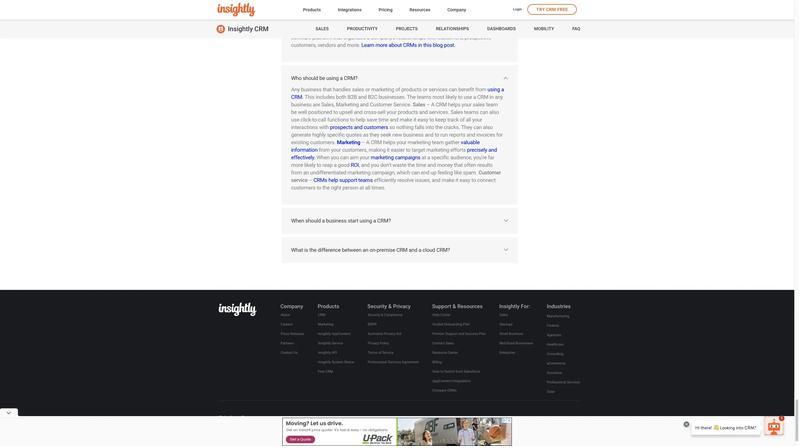 Task type: describe. For each thing, give the bounding box(es) containing it.
compare crms link
[[432, 388, 457, 395]]

insightly for insightly system status
[[318, 361, 331, 365]]

services for professional services
[[567, 381, 580, 385]]

times.
[[372, 185, 386, 191]]

making
[[369, 147, 386, 153]]

1 horizontal spatial using
[[360, 218, 372, 224]]

undifferentiated
[[310, 170, 347, 176]]

ecommerce link
[[547, 361, 566, 368]]

customers inside efficiently resolve issues, and make it easy to connect customers to the right person at all times.
[[291, 185, 316, 191]]

contact us link
[[281, 350, 298, 357]]

and right upsell at top left
[[354, 109, 363, 116]]

are inside this includes both b2b and b2c businesses. the teams most likely to use a crm in any business are sales, marketing and customer service.
[[313, 102, 320, 108]]

marketing for marketing
[[318, 323, 334, 327]]

onboarding
[[444, 323, 462, 327]]

a up learn on the left of the page
[[367, 34, 370, 41]]

a up "handles"
[[340, 75, 343, 81]]

they inside when people use the term crm, they are often speaking about a crm system. this is a software platform that organizes a company's relationships with customers, prospective customers, vendors and more.
[[365, 27, 375, 33]]

insightly for insightly for:
[[499, 304, 520, 310]]

insightly logo image for insightly logo link associated with twitter link
[[219, 303, 257, 317]]

call
[[318, 117, 326, 123]]

press releases link
[[281, 331, 305, 338]]

any business that handles sales or marketing of products or services can benefit from
[[291, 86, 488, 93]]

this inside this includes both b2b and b2c businesses. the teams most likely to use a crm in any business are sales, marketing and customer service.
[[305, 94, 315, 100]]

feeling
[[438, 170, 453, 176]]

security for security & privacy
[[368, 304, 387, 310]]

end
[[421, 170, 430, 176]]

0 vertical spatial crms
[[403, 42, 417, 48]]

prospects
[[330, 124, 353, 131]]

manufacturing
[[547, 315, 570, 319]]

faq link
[[573, 20, 581, 38]]

business inside so nothing falls into the cracks. they can also generate highly specific quotes as they seek new business and to run reports and invoices for existing customers.
[[403, 132, 424, 138]]

can up good
[[340, 155, 349, 161]]

– a crm helps your sales team be well positioned to upsell and cross-sell your products and services. sales teams can also use click-to-call functions to help save time and make it easy to keep track of all your interactions with
[[291, 102, 499, 131]]

marketing down gather
[[427, 147, 450, 153]]

this inside when people use the term crm, they are often speaking about a crm system. this is a software platform that organizes a company's relationships with customers, prospective customers, vendors and more.
[[470, 27, 479, 33]]

also inside so nothing falls into the cracks. they can also generate highly specific quotes as they seek new business and to run reports and invoices for existing customers.
[[483, 124, 493, 131]]

how to switch from salesforce
[[433, 370, 480, 374]]

industries
[[547, 304, 571, 310]]

the inside when people use the term crm, they are often speaking about a crm system. this is a software platform that organizes a company's relationships with customers, prospective customers, vendors and more.
[[332, 27, 339, 33]]

consulting link
[[547, 351, 564, 358]]

reports
[[449, 132, 466, 138]]

sales inside – a crm helps your sales team be well positioned to upsell and cross-sell your products and services. sales teams can also use click-to-call functions to help save time and make it easy to keep track of all your interactions with
[[473, 102, 485, 108]]

1 or from the left
[[366, 86, 370, 93]]

0 horizontal spatial plan
[[463, 323, 470, 327]]

relationships
[[397, 34, 426, 41]]

as
[[363, 132, 369, 138]]

0 horizontal spatial sales
[[352, 86, 364, 93]]

1 vertical spatial is
[[304, 247, 308, 254]]

falls
[[415, 124, 425, 131]]

software
[[291, 34, 311, 41]]

and up up
[[428, 162, 436, 168]]

your up the ,
[[360, 155, 370, 161]]

and left services.
[[420, 109, 428, 116]]

marketing up businesses.
[[371, 86, 394, 93]]

sales up platform
[[316, 26, 329, 31]]

from inside , and you don't waste the time and money that often results from an undifferentiated marketing campaign, which can end up feeling like spam.
[[291, 170, 302, 176]]

insightly,
[[314, 418, 329, 423]]

partners link
[[281, 341, 294, 348]]

0 vertical spatial products
[[402, 86, 422, 93]]

should for who
[[303, 75, 318, 81]]

1 vertical spatial privacy policy link
[[511, 418, 535, 423]]

in inside this includes both b2b and b2c businesses. the teams most likely to use a crm in any business are sales, marketing and customer service.
[[490, 94, 494, 100]]

system.
[[450, 27, 468, 33]]

about inside when people use the term crm, they are often speaking about a crm system. this is a software platform that organizes a company's relationships with customers, prospective customers, vendors and more.
[[420, 27, 433, 33]]

0 horizontal spatial a
[[366, 139, 370, 146]]

1 horizontal spatial an
[[363, 247, 369, 254]]

likely inside at a specific audience, you're far more likely to reap a good
[[304, 162, 316, 168]]

0 vertical spatial you
[[331, 155, 339, 161]]

service for leftmost terms of service link
[[383, 351, 394, 356]]

time inside , and you don't waste the time and money that often results from an undifferentiated marketing campaign, which can end up feeling like spam.
[[416, 162, 426, 168]]

1 vertical spatial products
[[318, 304, 339, 310]]

time inside – a crm helps your sales team be well positioned to upsell and cross-sell your products and services. sales teams can also use click-to-call functions to help save time and make it easy to keep track of all your interactions with
[[379, 117, 389, 123]]

a right start
[[373, 218, 376, 224]]

1 horizontal spatial more
[[376, 42, 388, 48]]

and up quotes
[[354, 124, 363, 131]]

sales inside sales link
[[500, 314, 508, 318]]

0 vertical spatial sales link
[[316, 20, 329, 38]]

a left the cloud
[[419, 247, 422, 254]]

crms for compare crms
[[448, 389, 457, 393]]

sales inside – a crm helps your sales team be well positioned to upsell and cross-sell your products and services. sales teams can also use click-to-call functions to help save time and make it easy to keep track of all your interactions with
[[451, 109, 463, 116]]

that inside when people use the term crm, they are often speaking about a crm system. this is a software platform that organizes a company's relationships with customers, prospective customers, vendors and more.
[[333, 34, 342, 41]]

customer inside this includes both b2b and b2c businesses. the teams most likely to use a crm in any business are sales, marketing and customer service.
[[370, 102, 393, 108]]

1 vertical spatial help
[[329, 177, 338, 184]]

difference
[[318, 247, 341, 254]]

it inside – a crm helps your sales team be well positioned to upsell and cross-sell your products and services. sales teams can also use click-to-call functions to help save time and make it easy to keep track of all your interactions with
[[414, 117, 417, 123]]

to up campaigns
[[406, 147, 411, 153]]

a up blog
[[434, 27, 437, 33]]

a inside this includes both b2b and b2c businesses. the teams most likely to use a crm in any business are sales, marketing and customer service.
[[474, 94, 476, 100]]

campaigns
[[395, 155, 421, 161]]

helps inside – a crm helps your sales team be well positioned to upsell and cross-sell your products and services. sales teams can also use click-to-call functions to help save time and make it easy to keep track of all your interactions with
[[448, 102, 461, 108]]

startups
[[500, 323, 513, 327]]

insightly for insightly crm
[[228, 25, 253, 33]]

terms of service for bottom terms of service link
[[457, 418, 486, 423]]

insightly service
[[318, 342, 343, 346]]

1 vertical spatial helps
[[383, 139, 396, 146]]

free for try crm free
[[558, 7, 568, 12]]

crm inside – a crm helps your sales team be well positioned to upsell and cross-sell your products and services. sales teams can also use click-to-call functions to help save time and make it easy to keep track of all your interactions with
[[436, 102, 447, 108]]

marketing for marketing – a crm helps your marketing team gather
[[337, 139, 361, 146]]

manufacturing link
[[547, 314, 570, 321]]

privacy policy for leftmost privacy policy link
[[368, 342, 389, 346]]

can left benefit
[[449, 86, 457, 93]]

and right the ,
[[361, 162, 370, 168]]

sales down the
[[413, 102, 426, 108]]

on-
[[370, 247, 377, 254]]

insightly appconnect link
[[318, 331, 351, 338]]

0 horizontal spatial marketing link
[[318, 322, 334, 329]]

mobility
[[534, 26, 554, 31]]

marketing inside this includes both b2b and b2c businesses. the teams most likely to use a crm in any business are sales, marketing and customer service.
[[336, 102, 359, 108]]

insightly crm
[[228, 25, 269, 33]]

like
[[454, 170, 462, 176]]

1 vertical spatial –
[[362, 139, 365, 146]]

terms of service for leftmost terms of service link
[[368, 351, 394, 356]]

1 horizontal spatial policy
[[525, 418, 535, 423]]

compare
[[433, 389, 447, 393]]

try for try crm free
[[537, 7, 545, 12]]

act
[[396, 333, 402, 337]]

from down customers.
[[319, 147, 330, 153]]

company link
[[448, 6, 466, 14]]

1 vertical spatial team
[[432, 139, 444, 146]]

upsell
[[339, 109, 353, 116]]

crm,
[[352, 27, 364, 33]]

products link
[[303, 6, 321, 14]]

teams inside – a crm helps your sales team be well positioned to upsell and cross-sell your products and services. sales teams can also use click-to-call functions to help save time and make it easy to keep track of all your interactions with
[[464, 109, 479, 116]]

customer inside the customer service
[[479, 170, 501, 176]]

crm.
[[291, 94, 304, 100]]

1 vertical spatial support
[[446, 333, 458, 337]]

insightly for insightly appconnect
[[318, 333, 331, 337]]

0 horizontal spatial it
[[387, 147, 390, 153]]

to up functions
[[334, 109, 338, 116]]

inc.
[[330, 418, 336, 423]]

copyright
[[284, 418, 300, 423]]

professional for professional services
[[547, 381, 567, 385]]

your up the they
[[473, 117, 482, 123]]

audience,
[[451, 155, 472, 161]]

projects link
[[396, 20, 418, 38]]

a inside using a crm.
[[502, 86, 504, 93]]

0 horizontal spatial using
[[326, 75, 339, 81]]

business right any at the top left of the page
[[301, 86, 322, 93]]

integrations link
[[338, 6, 362, 14]]

business left start
[[326, 218, 347, 224]]

using inside using a crm.
[[488, 86, 500, 93]]

0 horizontal spatial about
[[389, 42, 402, 48]]

any
[[291, 86, 300, 93]]

post.
[[444, 42, 456, 48]]

marketing up the target
[[408, 139, 431, 146]]

can inside so nothing falls into the cracks. they can also generate highly specific quotes as they seek new business and to run reports and invoices for existing customers.
[[474, 124, 482, 131]]

who
[[291, 75, 302, 81]]

is inside when people use the term crm, they are often speaking about a crm system. this is a software platform that organizes a company's relationships with customers, prospective customers, vendors and more.
[[481, 27, 484, 33]]

from right benefit
[[476, 86, 487, 93]]

your down benefit
[[462, 102, 472, 108]]

good
[[338, 162, 350, 168]]

which
[[397, 170, 410, 176]]

businesses
[[516, 342, 534, 346]]

when for when you can aim your marketing campaigns
[[317, 155, 330, 161]]

likely inside this includes both b2b and b2c businesses. the teams most likely to use a crm in any business are sales, marketing and customer service.
[[446, 94, 457, 100]]

vendors
[[318, 42, 336, 48]]

to up into
[[430, 117, 434, 123]]

0 vertical spatial support
[[432, 304, 452, 310]]

easy inside efficiently resolve issues, and make it easy to connect customers to the right person at all times.
[[460, 177, 471, 184]]

releases
[[290, 333, 304, 337]]

2 vertical spatial crm?
[[437, 247, 450, 254]]

linkedin link
[[230, 417, 237, 423]]

for
[[497, 132, 503, 138]]

a up end
[[428, 155, 430, 161]]

1 horizontal spatial company
[[448, 7, 466, 12]]

your right sell
[[387, 109, 397, 116]]

help center
[[433, 314, 451, 318]]

0 vertical spatial resources
[[410, 7, 431, 12]]

center for help center
[[441, 314, 451, 318]]

privacy policy for the bottom privacy policy link
[[511, 418, 535, 423]]

productivity link
[[347, 20, 378, 38]]

any
[[495, 94, 503, 100]]

0 horizontal spatial integrations
[[338, 7, 362, 12]]

0 vertical spatial appconnect
[[332, 333, 351, 337]]

so
[[390, 124, 395, 131]]

facebook image
[[238, 417, 246, 423]]

0 vertical spatial be
[[320, 75, 325, 81]]

keep
[[435, 117, 446, 123]]

a up prospective on the right top of page
[[486, 27, 488, 33]]

marketing inside , and you don't waste the time and money that often results from an undifferentiated marketing campaign, which can end up feeling like spam.
[[348, 170, 371, 176]]

use inside this includes both b2b and b2c businesses. the teams most likely to use a crm in any business are sales, marketing and customer service.
[[464, 94, 472, 100]]

copyright © 2023 insightly, inc.
[[284, 418, 336, 423]]

right
[[331, 185, 341, 191]]

0 vertical spatial customers
[[364, 124, 388, 131]]

support & resources
[[432, 304, 483, 310]]

they
[[461, 124, 473, 131]]

it inside efficiently resolve issues, and make it easy to connect customers to the right person at all times.
[[456, 177, 459, 184]]

the inside so nothing falls into the cracks. they can also generate highly specific quotes as they seek new business and to run reports and invoices for existing customers.
[[436, 124, 443, 131]]

0 vertical spatial marketing link
[[337, 139, 361, 146]]

0 vertical spatial products
[[303, 7, 321, 12]]

0 vertical spatial in
[[418, 42, 422, 48]]

at inside at a specific audience, you're far more likely to reap a good
[[422, 155, 426, 161]]

services.
[[429, 109, 450, 116]]

and up valuable
[[467, 132, 475, 138]]

0 vertical spatial customers,
[[438, 34, 464, 41]]

to right the how
[[441, 370, 444, 374]]

0 vertical spatial policy
[[380, 342, 389, 346]]

resources link
[[410, 6, 431, 14]]

can inside , and you don't waste the time and money that often results from an undifferentiated marketing campaign, which can end up feeling like spam.
[[412, 170, 420, 176]]

0 horizontal spatial privacy policy link
[[368, 341, 390, 348]]

insightly logo image for insightly crm link's insightly logo link
[[218, 3, 255, 17]]

efficiently
[[374, 177, 396, 184]]

sized
[[507, 342, 515, 346]]

service inside insightly service link
[[332, 342, 343, 346]]

your up easier
[[397, 139, 407, 146]]

to down spam.
[[472, 177, 476, 184]]

should for when
[[306, 218, 321, 224]]

existing
[[291, 139, 309, 146]]

professional for professional services agreement
[[368, 361, 387, 365]]

aim
[[350, 155, 359, 161]]

& for privacy
[[389, 304, 392, 310]]

2 vertical spatial customers,
[[342, 147, 368, 153]]

& for compliance
[[381, 314, 383, 318]]

1 horizontal spatial crm?
[[377, 218, 391, 224]]

ecommerce
[[547, 362, 566, 366]]

resource center
[[433, 351, 458, 356]]

and up cross- at the top left of page
[[360, 102, 369, 108]]

teams inside this includes both b2b and b2c businesses. the teams most likely to use a crm in any business are sales, marketing and customer service.
[[417, 94, 431, 100]]

insightly for insightly service
[[318, 342, 331, 346]]

0 horizontal spatial crm?
[[344, 75, 358, 81]]

the right what
[[310, 247, 317, 254]]

consulting
[[547, 353, 564, 357]]

when you can aim your marketing campaigns
[[316, 155, 421, 161]]

1 vertical spatial that
[[323, 86, 332, 93]]

professional services agreement link
[[368, 360, 419, 367]]

2 vertical spatial teams
[[359, 177, 373, 184]]

sales,
[[321, 102, 335, 108]]

australian
[[368, 333, 384, 337]]

prospects and customers link
[[330, 124, 388, 131]]

1 vertical spatial sales link
[[499, 312, 509, 319]]

they inside so nothing falls into the cracks. they can also generate highly specific quotes as they seek new business and to run reports and invoices for existing customers.
[[370, 132, 379, 138]]

a right reap
[[334, 162, 337, 168]]

click-
[[301, 117, 313, 123]]

1 horizontal spatial integrations
[[453, 380, 471, 384]]

help center link
[[432, 312, 451, 319]]

when people use the term crm, they are often speaking about a crm system. this is a software platform that organizes a company's relationships with customers, prospective customers, vendors and more.
[[291, 27, 491, 48]]



Task type: locate. For each thing, give the bounding box(es) containing it.
0 vertical spatial is
[[481, 27, 484, 33]]

australian privacy act
[[368, 333, 402, 337]]

plan right success
[[479, 333, 486, 337]]

a left start
[[322, 218, 325, 224]]

0 vertical spatial make
[[400, 117, 413, 123]]

team inside – a crm helps your sales team be well positioned to upsell and cross-sell your products and services. sales teams can also use click-to-call functions to help save time and make it easy to keep track of all your interactions with
[[486, 102, 498, 108]]

0 vertical spatial time
[[379, 117, 389, 123]]

sell
[[378, 109, 386, 116]]

try inside button
[[537, 7, 545, 12]]

0 vertical spatial easy
[[418, 117, 428, 123]]

1 horizontal spatial crms
[[403, 42, 417, 48]]

the down the "keep"
[[436, 124, 443, 131]]

security up security & compliance
[[368, 304, 387, 310]]

valuable
[[461, 139, 480, 146]]

run
[[441, 132, 448, 138]]

security & compliance
[[368, 314, 403, 318]]

insightly for insightly api
[[318, 351, 331, 356]]

success
[[465, 333, 478, 337]]

people
[[306, 27, 321, 33]]

free inside "link"
[[427, 418, 435, 423]]

you're
[[474, 155, 487, 161]]

center right help at the right bottom
[[441, 314, 451, 318]]

more
[[376, 42, 388, 48], [291, 162, 303, 168]]

can
[[449, 86, 457, 93], [480, 109, 488, 116], [474, 124, 482, 131], [340, 155, 349, 161], [412, 170, 420, 176]]

crm? up "handles"
[[344, 75, 358, 81]]

2 or from the left
[[423, 86, 428, 93]]

0 horizontal spatial this
[[305, 94, 315, 100]]

specific up money
[[432, 155, 449, 161]]

both
[[336, 94, 347, 100]]

1 vertical spatial professional
[[547, 381, 567, 385]]

2 horizontal spatial –
[[427, 102, 430, 108]]

products
[[402, 86, 422, 93], [398, 109, 418, 116]]

spam.
[[463, 170, 478, 176]]

products inside – a crm helps your sales team be well positioned to upsell and cross-sell your products and services. sales teams can also use click-to-call functions to help save time and make it easy to keep track of all your interactions with
[[398, 109, 418, 116]]

helps up from your customers, making it easier to target marketing efforts
[[383, 139, 396, 146]]

0 vertical spatial they
[[365, 27, 375, 33]]

business
[[301, 86, 322, 93], [291, 102, 312, 108], [403, 132, 424, 138], [326, 218, 347, 224]]

1 horizontal spatial or
[[423, 86, 428, 93]]

0 horizontal spatial terms of service link
[[368, 350, 394, 357]]

appconnect up compare
[[433, 380, 452, 384]]

to down upsell at top left
[[350, 117, 355, 123]]

– for helps
[[427, 102, 430, 108]]

about up the this
[[420, 27, 433, 33]]

and up far
[[489, 147, 497, 153]]

free for try insightly free
[[427, 418, 435, 423]]

0 vertical spatial using
[[326, 75, 339, 81]]

0 horizontal spatial –
[[309, 177, 312, 184]]

try inside "link"
[[405, 418, 411, 423]]

all inside – a crm helps your sales team be well positioned to upsell and cross-sell your products and services. sales teams can also use click-to-call functions to help save time and make it easy to keep track of all your interactions with
[[466, 117, 471, 123]]

1 vertical spatial appconnect
[[433, 380, 452, 384]]

1 vertical spatial also
[[483, 124, 493, 131]]

& left compliance
[[381, 314, 383, 318]]

agencies
[[547, 334, 561, 338]]

crm inside button
[[546, 7, 556, 12]]

sales up resource center
[[446, 342, 454, 346]]

often inside , and you don't waste the time and money that often results from an undifferentiated marketing campaign, which can end up feeling like spam.
[[464, 162, 476, 168]]

be inside – a crm helps your sales team be well positioned to upsell and cross-sell your products and services. sales teams can also use click-to-call functions to help save time and make it easy to keep track of all your interactions with
[[291, 109, 297, 116]]

into
[[426, 124, 434, 131]]

and inside efficiently resolve issues, and make it easy to connect customers to the right person at all times.
[[432, 177, 441, 184]]

sales up b2b
[[352, 86, 364, 93]]

1 horizontal spatial services
[[567, 381, 580, 385]]

you up reap
[[331, 155, 339, 161]]

0 horizontal spatial free
[[318, 370, 325, 374]]

center for resource center
[[448, 351, 458, 356]]

0 horizontal spatial with
[[319, 124, 329, 131]]

use inside when people use the term crm, they are often speaking about a crm system. this is a software platform that organizes a company's relationships with customers, prospective customers, vendors and more.
[[322, 27, 330, 33]]

contact inside "link"
[[433, 342, 445, 346]]

that up includes
[[323, 86, 332, 93]]

with down call
[[319, 124, 329, 131]]

– down as
[[362, 139, 365, 146]]

likely right most
[[446, 94, 457, 100]]

0 vertical spatial an
[[303, 170, 309, 176]]

0 vertical spatial about
[[420, 27, 433, 33]]

0 horizontal spatial team
[[432, 139, 444, 146]]

0 vertical spatial at
[[422, 155, 426, 161]]

0 horizontal spatial sales link
[[316, 20, 329, 38]]

and inside when people use the term crm, they are often speaking about a crm system. this is a software platform that organizes a company's relationships with customers, prospective customers, vendors and more.
[[337, 42, 346, 48]]

at down the target
[[422, 155, 426, 161]]

your down customers.
[[331, 147, 341, 153]]

customer up sell
[[370, 102, 393, 108]]

target
[[412, 147, 425, 153]]

sales link up vendors
[[316, 20, 329, 38]]

2 vertical spatial service
[[473, 418, 486, 423]]

0 vertical spatial professional
[[368, 361, 387, 365]]

center right resource
[[448, 351, 458, 356]]

customer up the connect
[[479, 170, 501, 176]]

crms down relationships
[[403, 42, 417, 48]]

to left 'right'
[[317, 185, 321, 191]]

finance link
[[547, 323, 560, 330]]

this
[[470, 27, 479, 33], [305, 94, 315, 100]]

time down sell
[[379, 117, 389, 123]]

1 vertical spatial plan
[[479, 333, 486, 337]]

help up prospects and customers "link"
[[356, 117, 366, 123]]

& up compliance
[[389, 304, 392, 310]]

also inside – a crm helps your sales team be well positioned to upsell and cross-sell your products and services. sales teams can also use click-to-call functions to help save time and make it easy to keep track of all your interactions with
[[490, 109, 499, 116]]

often up company's
[[385, 27, 397, 33]]

the inside efficiently resolve issues, and make it easy to connect customers to the right person at all times.
[[323, 185, 330, 191]]

services
[[388, 361, 401, 365], [567, 381, 580, 385]]

– for support
[[309, 177, 312, 184]]

premier
[[433, 333, 445, 337]]

0 horizontal spatial specific
[[327, 132, 345, 138]]

support
[[340, 177, 357, 184]]

1 vertical spatial crms
[[314, 177, 327, 184]]

sitemap link
[[361, 418, 376, 423]]

using right start
[[360, 218, 372, 224]]

0 horizontal spatial teams
[[359, 177, 373, 184]]

0 vertical spatial all
[[466, 117, 471, 123]]

appconnect integrations
[[433, 380, 471, 384]]

this
[[424, 42, 432, 48]]

efficiently resolve issues, and make it easy to connect customers to the right person at all times.
[[291, 177, 496, 191]]

and up so
[[390, 117, 399, 123]]

1 horizontal spatial with
[[427, 34, 437, 41]]

resources up onboarding
[[458, 304, 483, 310]]

1 horizontal spatial resources
[[458, 304, 483, 310]]

who should be using a crm?
[[291, 75, 358, 81]]

this right crm.
[[305, 94, 315, 100]]

marketing campaigns link
[[371, 155, 421, 161]]

crm inside when people use the term crm, they are often speaking about a crm system. this is a software platform that organizes a company's relationships with customers, prospective customers, vendors and more.
[[438, 27, 449, 33]]

crms for – crms help support teams
[[314, 177, 327, 184]]

all inside efficiently resolve issues, and make it easy to connect customers to the right person at all times.
[[365, 185, 371, 191]]

when for when should a business start using a crm?
[[291, 218, 304, 224]]

results
[[478, 162, 493, 168]]

youtube image
[[247, 418, 255, 423]]

0 vertical spatial that
[[333, 34, 342, 41]]

when for when people use the term crm, they are often speaking about a crm system. this is a software platform that organizes a company's relationships with customers, prospective customers, vendors and more.
[[291, 27, 304, 33]]

likely down effectively.
[[304, 162, 316, 168]]

the left 'right'
[[323, 185, 330, 191]]

with inside when people use the term crm, they are often speaking about a crm system. this is a software platform that organizes a company's relationships with customers, prospective customers, vendors and more.
[[427, 34, 437, 41]]

this up prospective on the right top of page
[[470, 27, 479, 33]]

of
[[396, 86, 400, 93], [460, 117, 465, 123], [379, 351, 382, 356], [469, 418, 472, 423]]

1 vertical spatial often
[[464, 162, 476, 168]]

customers, up post. in the right top of the page
[[438, 34, 464, 41]]

at right person
[[360, 185, 364, 191]]

reap
[[323, 162, 333, 168]]

0 vertical spatial plan
[[463, 323, 470, 327]]

terms for bottom terms of service link
[[457, 418, 468, 423]]

business
[[509, 333, 523, 337]]

service for bottom terms of service link
[[473, 418, 486, 423]]

free crm link
[[318, 369, 333, 376]]

with inside – a crm helps your sales team be well positioned to upsell and cross-sell your products and services. sales teams can also use click-to-call functions to help save time and make it easy to keep track of all your interactions with
[[319, 124, 329, 131]]

easy down spam.
[[460, 177, 471, 184]]

1 vertical spatial security
[[368, 314, 380, 318]]

crm
[[546, 7, 556, 12], [255, 25, 269, 33], [438, 27, 449, 33], [478, 94, 489, 100], [436, 102, 447, 108], [371, 139, 382, 146], [397, 247, 408, 254], [318, 314, 326, 318], [326, 370, 333, 374]]

0 vertical spatial marketing
[[336, 102, 359, 108]]

they right as
[[370, 132, 379, 138]]

1 horizontal spatial privacy policy
[[511, 418, 535, 423]]

finance
[[547, 324, 559, 328]]

marketing
[[336, 102, 359, 108], [337, 139, 361, 146], [318, 323, 334, 327]]

company up relationships
[[448, 7, 466, 12]]

to inside this includes both b2b and b2c businesses. the teams most likely to use a crm in any business are sales, marketing and customer service.
[[458, 94, 463, 100]]

prospective
[[465, 34, 491, 41]]

specific inside at a specific audience, you're far more likely to reap a good
[[432, 155, 449, 161]]

issues,
[[415, 177, 431, 184]]

1 vertical spatial customers
[[291, 185, 316, 191]]

– right service
[[309, 177, 312, 184]]

guided onboarding plan
[[433, 323, 470, 327]]

that inside , and you don't waste the time and money that often results from an undifferentiated marketing campaign, which can end up feeling like spam.
[[454, 162, 463, 168]]

and inside precisely and effectively.
[[489, 147, 497, 153]]

1 vertical spatial company
[[281, 304, 303, 310]]

2 horizontal spatial it
[[456, 177, 459, 184]]

1 vertical spatial you
[[371, 162, 379, 168]]

marketing link down crm link
[[318, 322, 334, 329]]

crms inside compare crms link
[[448, 389, 457, 393]]

marketing up don't
[[371, 155, 394, 161]]

sales
[[352, 86, 364, 93], [473, 102, 485, 108]]

2 vertical spatial when
[[291, 218, 304, 224]]

to inside so nothing falls into the cracks. they can also generate highly specific quotes as they seek new business and to run reports and invoices for existing customers.
[[435, 132, 439, 138]]

,
[[359, 162, 360, 168]]

2 vertical spatial it
[[456, 177, 459, 184]]

1 horizontal spatial customers
[[364, 124, 388, 131]]

generate
[[291, 132, 311, 138]]

are inside when people use the term crm, they are often speaking about a crm system. this is a software platform that organizes a company's relationships with customers, prospective customers, vendors and more.
[[376, 27, 383, 33]]

also up invoices
[[483, 124, 493, 131]]

1 horizontal spatial this
[[470, 27, 479, 33]]

terms for leftmost terms of service link
[[368, 351, 378, 356]]

1 horizontal spatial –
[[362, 139, 365, 146]]

2023
[[305, 418, 313, 423]]

an up service
[[303, 170, 309, 176]]

that down term
[[333, 34, 342, 41]]

using a crm. link
[[291, 86, 504, 100]]

products down service.
[[398, 109, 418, 116]]

2 horizontal spatial free
[[558, 7, 568, 12]]

from inside how to switch from salesforce link
[[456, 370, 463, 374]]

make
[[400, 117, 413, 123], [442, 177, 455, 184]]

and down up
[[432, 177, 441, 184]]

0 horizontal spatial company
[[281, 304, 303, 310]]

privacy policy
[[368, 342, 389, 346], [511, 418, 535, 423]]

mid-
[[500, 342, 507, 346]]

crms help support teams link
[[314, 177, 373, 184]]

insightly inside "link"
[[412, 418, 426, 423]]

security for security & compliance
[[368, 314, 380, 318]]

mid-sized businesses link
[[499, 341, 534, 348]]

more inside at a specific audience, you're far more likely to reap a good
[[291, 162, 303, 168]]

1 vertical spatial terms of service link
[[457, 418, 486, 423]]

plan up success
[[463, 323, 470, 327]]

up
[[431, 170, 437, 176]]

1 horizontal spatial you
[[371, 162, 379, 168]]

can inside – a crm helps your sales team be well positioned to upsell and cross-sell your products and services. sales teams can also use click-to-call functions to help save time and make it easy to keep track of all your interactions with
[[480, 109, 488, 116]]

products up crm link
[[318, 304, 339, 310]]

0 vertical spatial with
[[427, 34, 437, 41]]

1 horizontal spatial helps
[[448, 102, 461, 108]]

likely
[[446, 94, 457, 100], [304, 162, 316, 168]]

resource center link
[[432, 350, 459, 357]]

– up services.
[[427, 102, 430, 108]]

press
[[281, 333, 290, 337]]

crm inside this includes both b2b and b2c businesses. the teams most likely to use a crm in any business are sales, marketing and customer service.
[[478, 94, 489, 100]]

and left the cloud
[[409, 247, 418, 254]]

0 horizontal spatial &
[[381, 314, 383, 318]]

well
[[298, 109, 307, 116]]

1 horizontal spatial specific
[[432, 155, 449, 161]]

1 vertical spatial in
[[490, 94, 494, 100]]

of inside – a crm helps your sales team be well positioned to upsell and cross-sell your products and services. sales teams can also use click-to-call functions to help save time and make it easy to keep track of all your interactions with
[[460, 117, 465, 123]]

login
[[513, 7, 522, 11]]

make inside – a crm helps your sales team be well positioned to upsell and cross-sell your products and services. sales teams can also use click-to-call functions to help save time and make it easy to keep track of all your interactions with
[[400, 117, 413, 123]]

sales inside contact sales "link"
[[446, 342, 454, 346]]

and left more.
[[337, 42, 346, 48]]

services for professional services agreement
[[388, 361, 401, 365]]

0 horizontal spatial often
[[385, 27, 397, 33]]

sales
[[316, 26, 329, 31], [413, 102, 426, 108], [451, 109, 463, 116], [500, 314, 508, 318], [446, 342, 454, 346]]

insightly api
[[318, 351, 337, 356]]

easy up falls
[[418, 117, 428, 123]]

professional right status
[[368, 361, 387, 365]]

1 horizontal spatial free
[[427, 418, 435, 423]]

when up what
[[291, 218, 304, 224]]

0 horizontal spatial are
[[313, 102, 320, 108]]

salesforce
[[464, 370, 480, 374]]

to left reap
[[317, 162, 321, 168]]

1 vertical spatial terms
[[457, 418, 468, 423]]

at inside efficiently resolve issues, and make it easy to connect customers to the right person at all times.
[[360, 185, 364, 191]]

insightly logo image
[[218, 3, 255, 17], [219, 303, 257, 317]]

customers, down the software on the top left of page
[[291, 42, 317, 48]]

0 horizontal spatial professional
[[368, 361, 387, 365]]

to-
[[313, 117, 318, 123]]

using
[[326, 75, 339, 81], [488, 86, 500, 93], [360, 218, 372, 224]]

handles
[[333, 86, 351, 93]]

2 vertical spatial –
[[309, 177, 312, 184]]

help inside – a crm helps your sales team be well positioned to upsell and cross-sell your products and services. sales teams can also use click-to-call functions to help save time and make it easy to keep track of all your interactions with
[[356, 117, 366, 123]]

relationships
[[436, 26, 469, 31]]

premier support and success plan link
[[432, 331, 486, 338]]

marketing down the ,
[[348, 170, 371, 176]]

using a crm.
[[291, 86, 504, 100]]

use inside – a crm helps your sales team be well positioned to upsell and cross-sell your products and services. sales teams can also use click-to-call functions to help save time and make it easy to keep track of all your interactions with
[[291, 117, 300, 123]]

twitter link
[[219, 417, 226, 423]]

0 vertical spatial help
[[356, 117, 366, 123]]

when inside when people use the term crm, they are often speaking about a crm system. this is a software platform that organizes a company's relationships with customers, prospective customers, vendors and more.
[[291, 27, 304, 33]]

mid-sized businesses
[[500, 342, 534, 346]]

0 vertical spatial contact
[[433, 342, 445, 346]]

0 vertical spatial when
[[291, 27, 304, 33]]

1 vertical spatial services
[[567, 381, 580, 385]]

0 vertical spatial sales
[[352, 86, 364, 93]]

a down as
[[366, 139, 370, 146]]

from
[[476, 86, 487, 93], [319, 147, 330, 153], [291, 170, 302, 176], [456, 370, 463, 374]]

an inside , and you don't waste the time and money that often results from an undifferentiated marketing campaign, which can end up feeling like spam.
[[303, 170, 309, 176]]

products
[[303, 7, 321, 12], [318, 304, 339, 310]]

a inside – a crm helps your sales team be well positioned to upsell and cross-sell your products and services. sales teams can also use click-to-call functions to help save time and make it easy to keep track of all your interactions with
[[431, 102, 435, 108]]

0 horizontal spatial use
[[291, 117, 300, 123]]

2 vertical spatial marketing
[[318, 323, 334, 327]]

a down benefit
[[474, 94, 476, 100]]

insightly logo link for insightly crm link
[[218, 3, 293, 17]]

that
[[333, 34, 342, 41], [323, 86, 332, 93], [454, 162, 463, 168]]

make inside efficiently resolve issues, and make it easy to connect customers to the right person at all times.
[[442, 177, 455, 184]]

you inside , and you don't waste the time and money that often results from an undifferentiated marketing campaign, which can end up feeling like spam.
[[371, 162, 379, 168]]

sales link up startups
[[499, 312, 509, 319]]

1 vertical spatial this
[[305, 94, 315, 100]]

0 horizontal spatial customers,
[[291, 42, 317, 48]]

0 vertical spatial a
[[431, 102, 435, 108]]

team
[[486, 102, 498, 108], [432, 139, 444, 146]]

is up prospective on the right top of page
[[481, 27, 484, 33]]

marketing up upsell at top left
[[336, 102, 359, 108]]

and inside premier support and success plan link
[[459, 333, 465, 337]]

0 vertical spatial terms
[[368, 351, 378, 356]]

is
[[481, 27, 484, 33], [304, 247, 308, 254]]

the inside , and you don't waste the time and money that often results from an undifferentiated marketing campaign, which can end up feeling like spam.
[[408, 162, 415, 168]]

security up the gdpr
[[368, 314, 380, 318]]

0 horizontal spatial easy
[[418, 117, 428, 123]]

from right the switch
[[456, 370, 463, 374]]

0 vertical spatial insightly logo link
[[218, 3, 293, 17]]

when should a business start using a crm?
[[291, 218, 391, 224]]

and right b2b
[[358, 94, 367, 100]]

& for resources
[[453, 304, 456, 310]]

linkedin image
[[230, 417, 237, 423]]

– crms help support teams
[[308, 177, 373, 184]]

0 vertical spatial are
[[376, 27, 383, 33]]

0 vertical spatial services
[[388, 361, 401, 365]]

1 horizontal spatial use
[[322, 27, 330, 33]]

business up the 'well'
[[291, 102, 312, 108]]

they right crm,
[[365, 27, 375, 33]]

terms
[[368, 351, 378, 356], [457, 418, 468, 423]]

often up spam.
[[464, 162, 476, 168]]

contact for contact sales
[[433, 342, 445, 346]]

1 vertical spatial they
[[370, 132, 379, 138]]

contact for contact us
[[281, 351, 293, 356]]

0 horizontal spatial try
[[405, 418, 411, 423]]

center inside "link"
[[441, 314, 451, 318]]

0 vertical spatial likely
[[446, 94, 457, 100]]

security & privacy
[[368, 304, 411, 310]]

contact left us
[[281, 351, 293, 356]]

1 vertical spatial should
[[306, 218, 321, 224]]

– inside – a crm helps your sales team be well positioned to upsell and cross-sell your products and services. sales teams can also use click-to-call functions to help save time and make it easy to keep track of all your interactions with
[[427, 102, 430, 108]]

time up end
[[416, 162, 426, 168]]

1 horizontal spatial easy
[[460, 177, 471, 184]]

services
[[429, 86, 448, 93]]

1 horizontal spatial is
[[481, 27, 484, 33]]

contact us
[[281, 351, 298, 356]]

customers
[[364, 124, 388, 131], [291, 185, 316, 191]]

business inside this includes both b2b and b2c businesses. the teams most likely to use a crm in any business are sales, marketing and customer service.
[[291, 102, 312, 108]]

use down the 'well'
[[291, 117, 300, 123]]

often inside when people use the term crm, they are often speaking about a crm system. this is a software platform that organizes a company's relationships with customers, prospective customers, vendors and more.
[[385, 27, 397, 33]]

cracks.
[[444, 124, 460, 131]]

free inside button
[[558, 7, 568, 12]]

insightly logo link for twitter link
[[219, 303, 257, 318]]

highly
[[313, 132, 326, 138]]

efforts
[[451, 147, 466, 153]]

insightly
[[228, 25, 253, 33], [499, 304, 520, 310], [318, 333, 331, 337], [318, 342, 331, 346], [318, 351, 331, 356], [318, 361, 331, 365], [412, 418, 426, 423]]

1 horizontal spatial &
[[389, 304, 392, 310]]

projects
[[396, 26, 418, 31]]

0 horizontal spatial service
[[332, 342, 343, 346]]

2 vertical spatial use
[[291, 117, 300, 123]]

and down into
[[425, 132, 434, 138]]

1 vertical spatial teams
[[464, 109, 479, 116]]

roi
[[351, 162, 359, 168]]

0 horizontal spatial customers
[[291, 185, 316, 191]]

between
[[342, 247, 362, 254]]

to inside at a specific audience, you're far more likely to reap a good
[[317, 162, 321, 168]]

twitter image
[[219, 417, 226, 423]]

don't
[[381, 162, 392, 168]]

using up any
[[488, 86, 500, 93]]

specific inside so nothing falls into the cracks. they can also generate highly specific quotes as they seek new business and to run reports and invoices for existing customers.
[[327, 132, 345, 138]]

customers down save
[[364, 124, 388, 131]]

to left run
[[435, 132, 439, 138]]

1 horizontal spatial contact
[[433, 342, 445, 346]]

insurance link
[[547, 370, 563, 377]]

easy inside – a crm helps your sales team be well positioned to upsell and cross-sell your products and services. sales teams can also use click-to-call functions to help save time and make it easy to keep track of all your interactions with
[[418, 117, 428, 123]]

try for try insightly free
[[405, 418, 411, 423]]

use down benefit
[[464, 94, 472, 100]]

1 vertical spatial time
[[416, 162, 426, 168]]



Task type: vqa. For each thing, say whether or not it's contained in the screenshot.
driven
no



